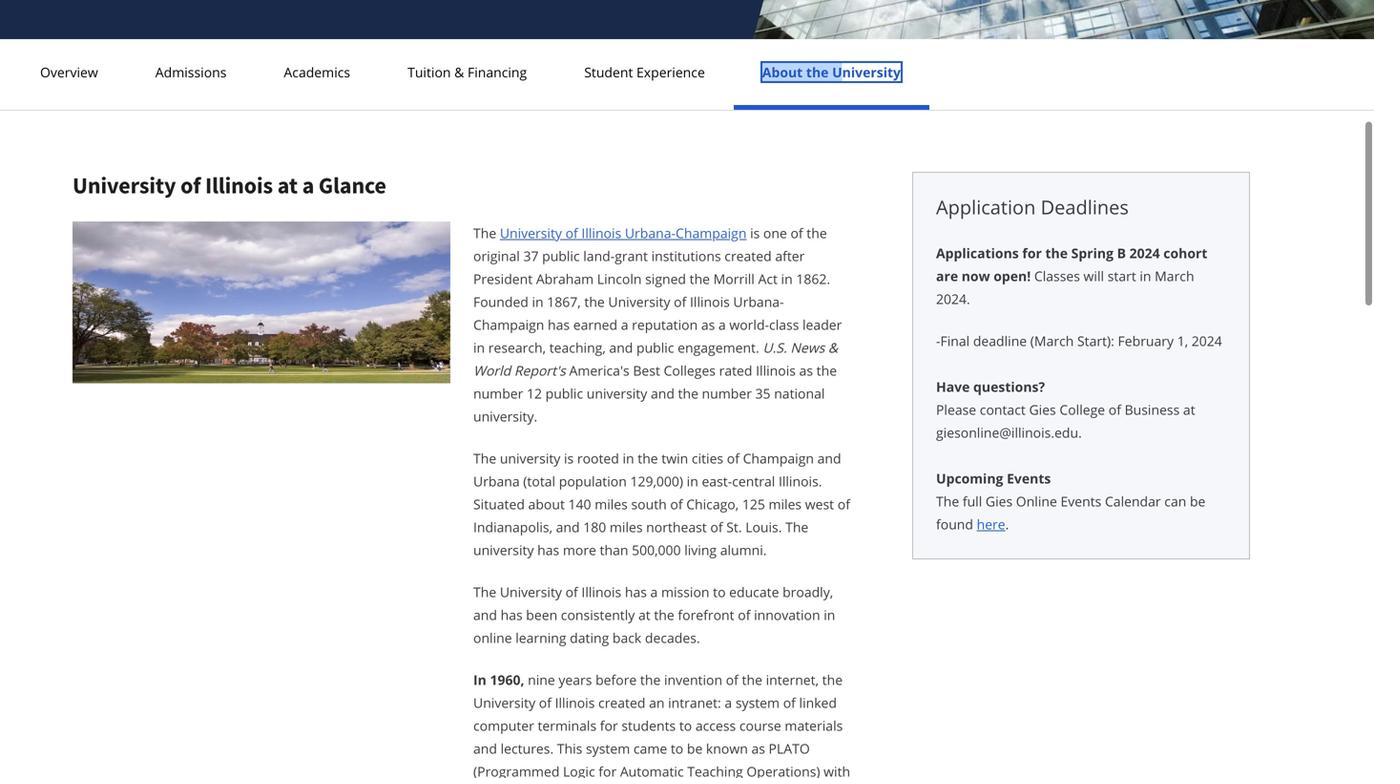 Task type: describe. For each thing, give the bounding box(es) containing it.
than
[[600, 541, 629, 559]]

invention
[[664, 671, 723, 689]]

2024.
[[937, 290, 971, 308]]

educate
[[730, 583, 779, 601]]

academics
[[284, 63, 350, 81]]

at inside the university of illinois has a mission to educate broadly, and has been consistently at the forefront of innovation in online learning dating back decades.
[[639, 606, 651, 624]]

of inside have questions? please contact gies college of business at giesonline@illinois.edu.
[[1109, 400, 1122, 419]]

broadly,
[[783, 583, 834, 601]]

admissions
[[155, 63, 227, 81]]

the right about
[[807, 63, 829, 81]]

intranet:
[[668, 694, 722, 712]]

st.
[[727, 518, 742, 536]]

has inside the university is rooted in the twin cities of champaign and urbana (total population 129,000) in east-central illinois. situated about 140 miles south of chicago, 125 miles west of indianapolis, and 180 miles northeast of st. louis. the university has more than 500,000 living alumni.
[[538, 541, 560, 559]]

upcoming
[[937, 469, 1004, 487]]

the right one in the top of the page
[[807, 224, 827, 242]]

tuition
[[408, 63, 451, 81]]

signed
[[645, 270, 686, 288]]

news
[[791, 338, 825, 357]]

about the university link
[[757, 63, 907, 81]]

0 vertical spatial at
[[278, 171, 298, 200]]

calendar
[[1105, 492, 1161, 510]]

upcoming events
[[937, 469, 1051, 487]]

about the university
[[763, 63, 901, 81]]

-
[[937, 332, 941, 350]]

report's
[[514, 361, 566, 379]]

illinois inside america's best colleges rated illinois as the number 12 public university and the number 35 national university.
[[756, 361, 796, 379]]

2024 inside applications for the spring b 2024 cohort are now open!
[[1130, 244, 1161, 262]]

140
[[569, 495, 591, 513]]

population
[[559, 472, 627, 490]]

northeast
[[646, 518, 707, 536]]

created inside is one of the original 37 public land-grant institutions created after president abraham lincoln signed the morrill act in 1862. founded in 1867, the university of illinois urbana- champaign has earned a reputation as a world-class leader in research, teaching, and public engagement.
[[725, 247, 772, 265]]

(march
[[1031, 332, 1074, 350]]

1,
[[1178, 332, 1189, 350]]

urbana- inside is one of the original 37 public land-grant institutions created after president abraham lincoln signed the morrill act in 1862. founded in 1867, the university of illinois urbana- champaign has earned a reputation as a world-class leader in research, teaching, and public engagement.
[[734, 293, 784, 311]]

contact
[[980, 400, 1026, 419]]

overview link
[[34, 63, 104, 81]]

consistently
[[561, 606, 635, 624]]

years
[[559, 671, 592, 689]]

in left 1867,
[[532, 293, 544, 311]]

& inside "u.s. news & world report's"
[[829, 338, 838, 357]]

online
[[1017, 492, 1058, 510]]

2 number from the left
[[702, 384, 752, 402]]

this
[[557, 739, 583, 758]]

engagement.
[[678, 338, 760, 357]]

1 vertical spatial public
[[637, 338, 674, 357]]

miles up than
[[610, 518, 643, 536]]

in inside the university of illinois has a mission to educate broadly, and has been consistently at the forefront of innovation in online learning dating back decades.
[[824, 606, 836, 624]]

student
[[584, 63, 633, 81]]

gies inside the full gies online events calendar can be found
[[986, 492, 1013, 510]]

february
[[1118, 332, 1174, 350]]

in right the act
[[781, 270, 793, 288]]

to inside the university of illinois has a mission to educate broadly, and has been consistently at the forefront of innovation in online learning dating back decades.
[[713, 583, 726, 601]]

1 vertical spatial university
[[500, 449, 561, 467]]

have
[[937, 378, 970, 396]]

a left 'glance'
[[302, 171, 314, 200]]

university inside the university of illinois has a mission to educate broadly, and has been consistently at the forefront of innovation in online learning dating back decades.
[[500, 583, 562, 601]]

125
[[743, 495, 765, 513]]

leader
[[803, 316, 842, 334]]

original
[[474, 247, 520, 265]]

full
[[963, 492, 983, 510]]

can
[[1165, 492, 1187, 510]]

access
[[696, 716, 736, 735]]

and inside "nine years before the invention of the internet, the university of illinois created an intranet: a system of linked computer terminals for students to access course materials and lectures. this system came to be known as plato (programmed logic for automatic teaching operations)"
[[474, 739, 497, 758]]

public inside america's best colleges rated illinois as the number 12 public university and the number 35 national university.
[[546, 384, 583, 402]]

about
[[763, 63, 803, 81]]

start
[[1108, 267, 1137, 285]]

mission
[[662, 583, 710, 601]]

before
[[596, 671, 637, 689]]

abraham
[[536, 270, 594, 288]]

west
[[806, 495, 834, 513]]

in right rooted
[[623, 449, 634, 467]]

founded
[[474, 293, 529, 311]]

illinois inside is one of the original 37 public land-grant institutions created after president abraham lincoln signed the morrill act in 1862. founded in 1867, the university of illinois urbana- champaign has earned a reputation as a world-class leader in research, teaching, and public engagement.
[[690, 293, 730, 311]]

at inside have questions? please contact gies college of business at giesonline@illinois.edu.
[[1184, 400, 1196, 419]]

and up more
[[556, 518, 580, 536]]

innovation
[[754, 606, 821, 624]]

0 vertical spatial &
[[455, 63, 464, 81]]

1 vertical spatial for
[[600, 716, 618, 735]]

land-
[[584, 247, 615, 265]]

university of illinois urbana-champaign link
[[500, 224, 747, 242]]

nine
[[528, 671, 555, 689]]

champaign inside the university is rooted in the twin cities of champaign and urbana (total population 129,000) in east-central illinois. situated about 140 miles south of chicago, 125 miles west of indianapolis, and 180 miles northeast of st. louis. the university has more than 500,000 living alumni.
[[743, 449, 814, 467]]

computer
[[474, 716, 534, 735]]

as inside "nine years before the invention of the internet, the university of illinois created an intranet: a system of linked computer terminals for students to access course materials and lectures. this system came to be known as plato (programmed logic for automatic teaching operations)"
[[752, 739, 766, 758]]

the down west
[[786, 518, 809, 536]]

1 vertical spatial to
[[680, 716, 692, 735]]

chicago,
[[687, 495, 739, 513]]

37
[[524, 247, 539, 265]]

.
[[1006, 515, 1009, 533]]

180
[[584, 518, 606, 536]]

in left "east-"
[[687, 472, 699, 490]]

1 vertical spatial 2024
[[1192, 332, 1223, 350]]

louis.
[[746, 518, 782, 536]]

the university of illinois has a mission to educate broadly, and has been consistently at the forefront of innovation in online learning dating back decades.
[[474, 583, 836, 647]]

u.s.
[[763, 338, 787, 357]]

here
[[977, 515, 1006, 533]]

illinois inside the university of illinois has a mission to educate broadly, and has been consistently at the forefront of innovation in online learning dating back decades.
[[582, 583, 622, 601]]

0 vertical spatial public
[[542, 247, 580, 265]]

world
[[474, 361, 511, 379]]

came
[[634, 739, 668, 758]]

0 vertical spatial system
[[736, 694, 780, 712]]

are
[[937, 267, 959, 285]]

1862.
[[797, 270, 831, 288]]

about
[[528, 495, 565, 513]]

the down institutions
[[690, 270, 710, 288]]

in
[[474, 671, 487, 689]]

president
[[474, 270, 533, 288]]

classes will start in march 2024.
[[937, 267, 1195, 308]]

spring
[[1072, 244, 1114, 262]]

dating
[[570, 629, 609, 647]]

a inside "nine years before the invention of the internet, the university of illinois created an intranet: a system of linked computer terminals for students to access course materials and lectures. this system came to be known as plato (programmed logic for automatic teaching operations)"
[[725, 694, 732, 712]]

1 vertical spatial system
[[586, 739, 630, 758]]

colleges
[[664, 361, 716, 379]]



Task type: locate. For each thing, give the bounding box(es) containing it.
the up urbana
[[474, 449, 497, 467]]

world-
[[730, 316, 769, 334]]

national
[[774, 384, 825, 402]]

in right start
[[1140, 267, 1152, 285]]

urbana
[[474, 472, 520, 490]]

number down world
[[474, 384, 524, 402]]

events inside the full gies online events calendar can be found
[[1061, 492, 1102, 510]]

0 vertical spatial as
[[702, 316, 715, 334]]

1 vertical spatial &
[[829, 338, 838, 357]]

a up engagement.
[[719, 316, 726, 334]]

at
[[278, 171, 298, 200], [1184, 400, 1196, 419], [639, 606, 651, 624]]

materials
[[785, 716, 843, 735]]

the inside the university is rooted in the twin cities of champaign and urbana (total population 129,000) in east-central illinois. situated about 140 miles south of chicago, 125 miles west of indianapolis, and 180 miles northeast of st. louis. the university has more than 500,000 living alumni.
[[638, 449, 658, 467]]

the down the colleges
[[678, 384, 699, 402]]

public up abraham
[[542, 247, 580, 265]]

the up classes
[[1046, 244, 1068, 262]]

is left one in the top of the page
[[750, 224, 760, 242]]

2 horizontal spatial at
[[1184, 400, 1196, 419]]

0 vertical spatial be
[[1190, 492, 1206, 510]]

500,000
[[632, 541, 681, 559]]

an
[[649, 694, 665, 712]]

for up open! on the right top of page
[[1023, 244, 1042, 262]]

for left students
[[600, 716, 618, 735]]

in 1960,
[[474, 671, 525, 689]]

classes
[[1035, 267, 1081, 285]]

0 horizontal spatial created
[[599, 694, 646, 712]]

applications for the spring b 2024 cohort are now open!
[[937, 244, 1208, 285]]

champaign down founded
[[474, 316, 545, 334]]

is one of the original 37 public land-grant institutions created after president abraham lincoln signed the morrill act in 1862. founded in 1867, the university of illinois urbana- champaign has earned a reputation as a world-class leader in research, teaching, and public engagement.
[[474, 224, 842, 357]]

and up illinois.
[[818, 449, 842, 467]]

is left rooted
[[564, 449, 574, 467]]

as inside is one of the original 37 public land-grant institutions created after president abraham lincoln signed the morrill act in 1862. founded in 1867, the university of illinois urbana- champaign has earned a reputation as a world-class leader in research, teaching, and public engagement.
[[702, 316, 715, 334]]

0 horizontal spatial urbana-
[[625, 224, 676, 242]]

0 horizontal spatial 2024
[[1130, 244, 1161, 262]]

terminals
[[538, 716, 597, 735]]

automatic
[[620, 762, 684, 778]]

alumni.
[[721, 541, 767, 559]]

gies down upcoming events
[[986, 492, 1013, 510]]

gies left college
[[1030, 400, 1057, 419]]

1 horizontal spatial gies
[[1030, 400, 1057, 419]]

0 vertical spatial university
[[587, 384, 648, 402]]

linked
[[800, 694, 837, 712]]

a right earned
[[621, 316, 629, 334]]

& right tuition
[[455, 63, 464, 81]]

applications
[[937, 244, 1019, 262]]

and up "america's"
[[609, 338, 633, 357]]

learning
[[516, 629, 567, 647]]

1 horizontal spatial 2024
[[1192, 332, 1223, 350]]

rated
[[719, 361, 753, 379]]

at left 'glance'
[[278, 171, 298, 200]]

nine years before the invention of the internet, the university of illinois created an intranet: a system of linked computer terminals for students to access course materials and lectures. this system came to be known as plato (programmed logic for automatic teaching operations) 
[[474, 671, 851, 778]]

1 vertical spatial is
[[564, 449, 574, 467]]

is inside the university is rooted in the twin cities of champaign and urbana (total population 129,000) in east-central illinois. situated about 140 miles south of chicago, 125 miles west of indianapolis, and 180 miles northeast of st. louis. the university has more than 500,000 living alumni.
[[564, 449, 574, 467]]

university down indianapolis,
[[474, 541, 534, 559]]

0 horizontal spatial at
[[278, 171, 298, 200]]

is inside is one of the original 37 public land-grant institutions created after president abraham lincoln signed the morrill act in 1862. founded in 1867, the university of illinois urbana- champaign has earned a reputation as a world-class leader in research, teaching, and public engagement.
[[750, 224, 760, 242]]

(programmed
[[474, 762, 560, 778]]

the inside applications for the spring b 2024 cohort are now open!
[[1046, 244, 1068, 262]]

at right business
[[1184, 400, 1196, 419]]

the down news
[[817, 361, 837, 379]]

created up morrill
[[725, 247, 772, 265]]

0 horizontal spatial system
[[586, 739, 630, 758]]

rooted
[[577, 449, 619, 467]]

&
[[455, 63, 464, 81], [829, 338, 838, 357]]

champaign up illinois.
[[743, 449, 814, 467]]

research,
[[489, 338, 546, 357]]

internet,
[[766, 671, 819, 689]]

the university is rooted in the twin cities of champaign and urbana (total population 129,000) in east-central illinois. situated about 140 miles south of chicago, 125 miles west of indianapolis, and 180 miles northeast of st. louis. the university has more than 500,000 living alumni.
[[474, 449, 851, 559]]

created inside "nine years before the invention of the internet, the university of illinois created an intranet: a system of linked computer terminals for students to access course materials and lectures. this system came to be known as plato (programmed logic for automatic teaching operations)"
[[599, 694, 646, 712]]

the up original
[[474, 224, 497, 242]]

0 vertical spatial is
[[750, 224, 760, 242]]

1 vertical spatial be
[[687, 739, 703, 758]]

1 horizontal spatial is
[[750, 224, 760, 242]]

be up teaching
[[687, 739, 703, 758]]

institutions
[[652, 247, 721, 265]]

urbana- down the act
[[734, 293, 784, 311]]

b
[[1118, 244, 1127, 262]]

has up consistently
[[625, 583, 647, 601]]

has down 1867,
[[548, 316, 570, 334]]

created
[[725, 247, 772, 265], [599, 694, 646, 712]]

application
[[937, 194, 1036, 220]]

be inside the full gies online events calendar can be found
[[1190, 492, 1206, 510]]

2 vertical spatial as
[[752, 739, 766, 758]]

decades.
[[645, 629, 700, 647]]

a left mission
[[651, 583, 658, 601]]

and inside the university of illinois has a mission to educate broadly, and has been consistently at the forefront of innovation in online learning dating back decades.
[[474, 606, 497, 624]]

university inside is one of the original 37 public land-grant institutions created after president abraham lincoln signed the morrill act in 1862. founded in 1867, the university of illinois urbana- champaign has earned a reputation as a world-class leader in research, teaching, and public engagement.
[[609, 293, 671, 311]]

0 vertical spatial events
[[1007, 469, 1051, 487]]

2 vertical spatial to
[[671, 739, 684, 758]]

public up best
[[637, 338, 674, 357]]

system up the logic
[[586, 739, 630, 758]]

2 vertical spatial champaign
[[743, 449, 814, 467]]

& down leader on the right of the page
[[829, 338, 838, 357]]

12
[[527, 384, 542, 402]]

0 horizontal spatial is
[[564, 449, 574, 467]]

129,000)
[[631, 472, 684, 490]]

the for the full gies online events calendar can be found
[[937, 492, 960, 510]]

the inside the university of illinois has a mission to educate broadly, and has been consistently at the forefront of innovation in online learning dating back decades.
[[474, 583, 497, 601]]

college
[[1060, 400, 1106, 419]]

to up forefront
[[713, 583, 726, 601]]

for inside applications for the spring b 2024 cohort are now open!
[[1023, 244, 1042, 262]]

as down news
[[800, 361, 813, 379]]

be inside "nine years before the invention of the internet, the university of illinois created an intranet: a system of linked computer terminals for students to access course materials and lectures. this system came to be known as plato (programmed logic for automatic teaching operations)"
[[687, 739, 703, 758]]

2 vertical spatial at
[[639, 606, 651, 624]]

1 horizontal spatial created
[[725, 247, 772, 265]]

0 vertical spatial for
[[1023, 244, 1042, 262]]

2 vertical spatial for
[[599, 762, 617, 778]]

the
[[474, 224, 497, 242], [474, 449, 497, 467], [937, 492, 960, 510], [786, 518, 809, 536], [474, 583, 497, 601]]

a
[[302, 171, 314, 200], [621, 316, 629, 334], [719, 316, 726, 334], [651, 583, 658, 601], [725, 694, 732, 712]]

university inside "nine years before the invention of the internet, the university of illinois created an intranet: a system of linked computer terminals for students to access course materials and lectures. this system came to be known as plato (programmed logic for automatic teaching operations)"
[[474, 694, 536, 712]]

gies
[[1030, 400, 1057, 419], [986, 492, 1013, 510]]

have questions? please contact gies college of business at giesonline@illinois.edu.
[[937, 378, 1196, 442]]

has up online
[[501, 606, 523, 624]]

as inside america's best colleges rated illinois as the number 12 public university and the number 35 national university.
[[800, 361, 813, 379]]

tuition & financing
[[408, 63, 527, 81]]

0 vertical spatial urbana-
[[625, 224, 676, 242]]

one
[[764, 224, 787, 242]]

miles
[[595, 495, 628, 513], [769, 495, 802, 513], [610, 518, 643, 536]]

university up (total on the left bottom
[[500, 449, 561, 467]]

has left more
[[538, 541, 560, 559]]

0 vertical spatial champaign
[[676, 224, 747, 242]]

champaign inside is one of the original 37 public land-grant institutions created after president abraham lincoln signed the morrill act in 1862. founded in 1867, the university of illinois urbana- champaign has earned a reputation as a world-class leader in research, teaching, and public engagement.
[[474, 316, 545, 334]]

1 horizontal spatial be
[[1190, 492, 1206, 510]]

university down "america's"
[[587, 384, 648, 402]]

1 vertical spatial at
[[1184, 400, 1196, 419]]

0 horizontal spatial &
[[455, 63, 464, 81]]

plato
[[769, 739, 810, 758]]

events right online
[[1061, 492, 1102, 510]]

deadline
[[974, 332, 1027, 350]]

has
[[548, 316, 570, 334], [538, 541, 560, 559], [625, 583, 647, 601], [501, 606, 523, 624]]

in up world
[[474, 338, 485, 357]]

reputation
[[632, 316, 698, 334]]

0 vertical spatial gies
[[1030, 400, 1057, 419]]

1960,
[[490, 671, 525, 689]]

1 vertical spatial champaign
[[474, 316, 545, 334]]

living
[[685, 541, 717, 559]]

in down the 'broadly,'
[[824, 606, 836, 624]]

1 horizontal spatial &
[[829, 338, 838, 357]]

events up online
[[1007, 469, 1051, 487]]

after
[[775, 247, 805, 265]]

the up an
[[641, 671, 661, 689]]

created down "before"
[[599, 694, 646, 712]]

2024 right 1,
[[1192, 332, 1223, 350]]

university inside america's best colleges rated illinois as the number 12 public university and the number 35 national university.
[[587, 384, 648, 402]]

the up online
[[474, 583, 497, 601]]

the for the university of illinois urbana-champaign
[[474, 224, 497, 242]]

to down intranet:
[[680, 716, 692, 735]]

at up back
[[639, 606, 651, 624]]

2 vertical spatial public
[[546, 384, 583, 402]]

1 horizontal spatial urbana-
[[734, 293, 784, 311]]

open!
[[994, 267, 1031, 285]]

the inside the university of illinois has a mission to educate broadly, and has been consistently at the forefront of innovation in online learning dating back decades.
[[654, 606, 675, 624]]

gies inside have questions? please contact gies college of business at giesonline@illinois.edu.
[[1030, 400, 1057, 419]]

0 horizontal spatial be
[[687, 739, 703, 758]]

1 vertical spatial urbana-
[[734, 293, 784, 311]]

1 vertical spatial created
[[599, 694, 646, 712]]

0 vertical spatial created
[[725, 247, 772, 265]]

0 vertical spatial 2024
[[1130, 244, 1161, 262]]

the
[[807, 63, 829, 81], [807, 224, 827, 242], [1046, 244, 1068, 262], [690, 270, 710, 288], [585, 293, 605, 311], [817, 361, 837, 379], [678, 384, 699, 402], [638, 449, 658, 467], [654, 606, 675, 624], [641, 671, 661, 689], [742, 671, 763, 689], [823, 671, 843, 689]]

and down computer
[[474, 739, 497, 758]]

is
[[750, 224, 760, 242], [564, 449, 574, 467]]

system up course
[[736, 694, 780, 712]]

found
[[937, 515, 974, 533]]

the for the university of illinois has a mission to educate broadly, and has been consistently at the forefront of innovation in online learning dating back decades.
[[474, 583, 497, 601]]

0 vertical spatial to
[[713, 583, 726, 601]]

and up online
[[474, 606, 497, 624]]

1 number from the left
[[474, 384, 524, 402]]

for right the logic
[[599, 762, 617, 778]]

0 horizontal spatial number
[[474, 384, 524, 402]]

experience
[[637, 63, 705, 81]]

2 vertical spatial university
[[474, 541, 534, 559]]

0 horizontal spatial gies
[[986, 492, 1013, 510]]

1 horizontal spatial events
[[1061, 492, 1102, 510]]

(total
[[523, 472, 556, 490]]

teaching,
[[550, 338, 606, 357]]

to right came
[[671, 739, 684, 758]]

champaign up institutions
[[676, 224, 747, 242]]

the for the university is rooted in the twin cities of champaign and urbana (total population 129,000) in east-central illinois. situated about 140 miles south of chicago, 125 miles west of indianapolis, and 180 miles northeast of st. louis. the university has more than 500,000 living alumni.
[[474, 449, 497, 467]]

earned
[[573, 316, 618, 334]]

1 vertical spatial gies
[[986, 492, 1013, 510]]

a inside the university of illinois has a mission to educate broadly, and has been consistently at the forefront of innovation in online learning dating back decades.
[[651, 583, 658, 601]]

morrill
[[714, 270, 755, 288]]

best
[[633, 361, 661, 379]]

glance
[[319, 171, 387, 200]]

0 horizontal spatial events
[[1007, 469, 1051, 487]]

miles up 180
[[595, 495, 628, 513]]

as up engagement.
[[702, 316, 715, 334]]

the inside the full gies online events calendar can be found
[[937, 492, 960, 510]]

has inside is one of the original 37 public land-grant institutions created after president abraham lincoln signed the morrill act in 1862. founded in 1867, the university of illinois urbana- champaign has earned a reputation as a world-class leader in research, teaching, and public engagement.
[[548, 316, 570, 334]]

1867,
[[547, 293, 581, 311]]

2024
[[1130, 244, 1161, 262], [1192, 332, 1223, 350]]

in inside the classes will start in march 2024.
[[1140, 267, 1152, 285]]

be
[[1190, 492, 1206, 510], [687, 739, 703, 758]]

number
[[474, 384, 524, 402], [702, 384, 752, 402]]

miles down illinois.
[[769, 495, 802, 513]]

2 horizontal spatial as
[[800, 361, 813, 379]]

the left internet,
[[742, 671, 763, 689]]

here .
[[977, 515, 1009, 533]]

1 vertical spatial events
[[1061, 492, 1102, 510]]

1 horizontal spatial number
[[702, 384, 752, 402]]

here link
[[977, 515, 1006, 533]]

please
[[937, 400, 977, 419]]

public right 12
[[546, 384, 583, 402]]

2024 right b
[[1130, 244, 1161, 262]]

known
[[706, 739, 748, 758]]

champaign
[[676, 224, 747, 242], [474, 316, 545, 334], [743, 449, 814, 467]]

and inside is one of the original 37 public land-grant institutions created after president abraham lincoln signed the morrill act in 1862. founded in 1867, the university of illinois urbana- champaign has earned a reputation as a world-class leader in research, teaching, and public engagement.
[[609, 338, 633, 357]]

urbana-
[[625, 224, 676, 242], [734, 293, 784, 311]]

1 horizontal spatial system
[[736, 694, 780, 712]]

1 horizontal spatial as
[[752, 739, 766, 758]]

illinois inside "nine years before the invention of the internet, the university of illinois created an intranet: a system of linked computer terminals for students to access course materials and lectures. this system came to be known as plato (programmed logic for automatic teaching operations)"
[[555, 694, 595, 712]]

the up decades.
[[654, 606, 675, 624]]

public
[[542, 247, 580, 265], [637, 338, 674, 357], [546, 384, 583, 402]]

the up earned
[[585, 293, 605, 311]]

1 vertical spatial as
[[800, 361, 813, 379]]

student experience
[[584, 63, 705, 81]]

academics link
[[278, 63, 356, 81]]

america's
[[569, 361, 630, 379]]

1 horizontal spatial at
[[639, 606, 651, 624]]

and inside america's best colleges rated illinois as the number 12 public university and the number 35 national university.
[[651, 384, 675, 402]]

illinois.
[[779, 472, 822, 490]]

questions?
[[974, 378, 1046, 396]]

the up linked
[[823, 671, 843, 689]]

be right can
[[1190, 492, 1206, 510]]

logic
[[563, 762, 595, 778]]

twin
[[662, 449, 689, 467]]

cities
[[692, 449, 724, 467]]

35
[[756, 384, 771, 402]]

number down rated
[[702, 384, 752, 402]]

a up access
[[725, 694, 732, 712]]

back
[[613, 629, 642, 647]]

0 horizontal spatial as
[[702, 316, 715, 334]]

the up found
[[937, 492, 960, 510]]

urbana- up grant
[[625, 224, 676, 242]]

the up 129,000)
[[638, 449, 658, 467]]

giesonline@illinois.edu.
[[937, 423, 1082, 442]]

and down best
[[651, 384, 675, 402]]

act
[[758, 270, 778, 288]]

as down course
[[752, 739, 766, 758]]



Task type: vqa. For each thing, say whether or not it's contained in the screenshot.
the bottom "for"
yes



